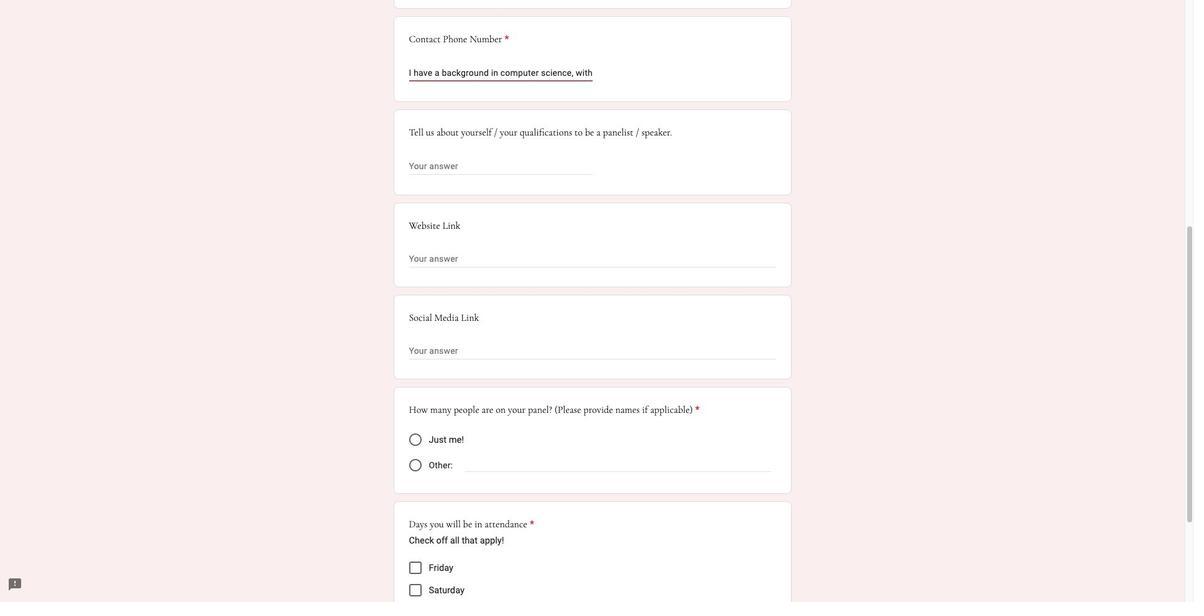 Task type: vqa. For each thing, say whether or not it's contained in the screenshot.
"Share" button
no



Task type: locate. For each thing, give the bounding box(es) containing it.
None text field
[[409, 66, 592, 80], [409, 159, 592, 174], [409, 252, 776, 267], [409, 66, 592, 80], [409, 159, 592, 174], [409, 252, 776, 267]]

list
[[409, 557, 776, 602]]

1 horizontal spatial required question element
[[527, 517, 534, 532]]

1 vertical spatial required question element
[[693, 403, 700, 418]]

0 horizontal spatial required question element
[[502, 32, 509, 47]]

1 vertical spatial heading
[[409, 403, 700, 418]]

0 vertical spatial required question element
[[502, 32, 509, 47]]

report a problem to google image
[[7, 577, 22, 592]]

required question element
[[502, 32, 509, 47], [693, 403, 700, 418], [527, 517, 534, 532]]

Just me! radio
[[409, 434, 421, 446]]

Friday checkbox
[[409, 562, 421, 574]]

2 vertical spatial heading
[[409, 517, 534, 532]]

heading
[[409, 32, 509, 47], [409, 403, 700, 418], [409, 517, 534, 532]]

None text field
[[409, 344, 776, 359]]

0 vertical spatial heading
[[409, 32, 509, 47]]

None radio
[[409, 459, 421, 472]]



Task type: describe. For each thing, give the bounding box(es) containing it.
friday image
[[410, 563, 420, 573]]

2 heading from the top
[[409, 403, 700, 418]]

Other response text field
[[465, 457, 771, 472]]

3 heading from the top
[[409, 517, 534, 532]]

2 vertical spatial required question element
[[527, 517, 534, 532]]

just me! image
[[409, 434, 421, 446]]

2 horizontal spatial required question element
[[693, 403, 700, 418]]

1 heading from the top
[[409, 32, 509, 47]]

saturday image
[[410, 585, 420, 595]]

Saturday checkbox
[[409, 584, 421, 597]]



